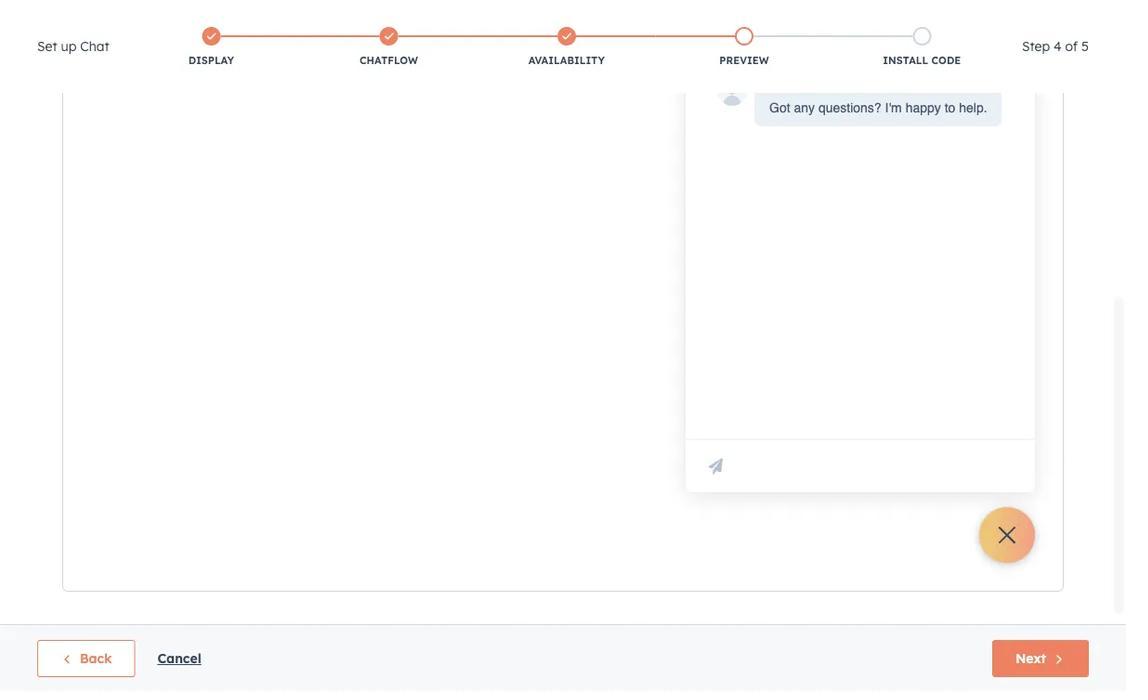 Task type: vqa. For each thing, say whether or not it's contained in the screenshot.
EDT
no



Task type: describe. For each thing, give the bounding box(es) containing it.
any
[[794, 100, 815, 115]]

next button
[[992, 640, 1089, 677]]

set up chat
[[37, 38, 109, 54]]

install code
[[883, 54, 961, 67]]

2 menu item from the left
[[833, 0, 869, 30]]

availability completed list item
[[478, 23, 655, 72]]

set
[[37, 38, 57, 54]]

chat
[[80, 38, 109, 54]]

got
[[769, 100, 790, 115]]

1 menu item from the left
[[830, 0, 833, 30]]

list containing display
[[122, 23, 1011, 72]]

set up chat heading
[[37, 35, 109, 58]]

step 4 of 5
[[1022, 38, 1089, 54]]

step
[[1022, 38, 1050, 54]]

chatflow completed list item
[[300, 23, 478, 72]]

cancel
[[157, 650, 201, 667]]

up
[[61, 38, 77, 54]]

back
[[80, 650, 112, 667]]

help button
[[913, 0, 945, 30]]

search button
[[1078, 39, 1109, 71]]

questions?
[[818, 100, 881, 115]]

3 menu item from the left
[[869, 0, 911, 30]]



Task type: locate. For each thing, give the bounding box(es) containing it.
to
[[945, 100, 955, 115]]

of
[[1065, 38, 1078, 54]]

happy
[[906, 100, 941, 115]]

4
[[1054, 38, 1062, 54]]

chatflow
[[360, 54, 418, 67]]

search image
[[1087, 48, 1100, 61]]

got any questions? i'm happy to help.
[[769, 100, 987, 115]]

preview list item
[[655, 23, 833, 72]]

next
[[1016, 650, 1046, 667]]

menu
[[731, 0, 1104, 30]]

help.
[[959, 100, 987, 115]]

upgrade link
[[733, 0, 828, 30]]

display completed list item
[[122, 23, 300, 72]]

agent says: got any questions? i'm happy to help. element
[[769, 97, 987, 119]]

help image
[[921, 8, 937, 25]]

availability
[[528, 54, 605, 67]]

cancel button
[[157, 648, 201, 670]]

back button
[[37, 640, 135, 677]]

Search HubSpot search field
[[865, 39, 1093, 71]]

install code list item
[[833, 23, 1011, 72]]

display
[[188, 54, 234, 67]]

5
[[1082, 38, 1089, 54]]

menu item
[[830, 0, 833, 30], [833, 0, 869, 30], [869, 0, 911, 30]]

code
[[931, 54, 961, 67]]

install
[[883, 54, 928, 67]]

preview
[[719, 54, 769, 67]]

i'm
[[885, 100, 902, 115]]

list
[[122, 23, 1011, 72]]

upgrade image
[[744, 8, 761, 25]]



